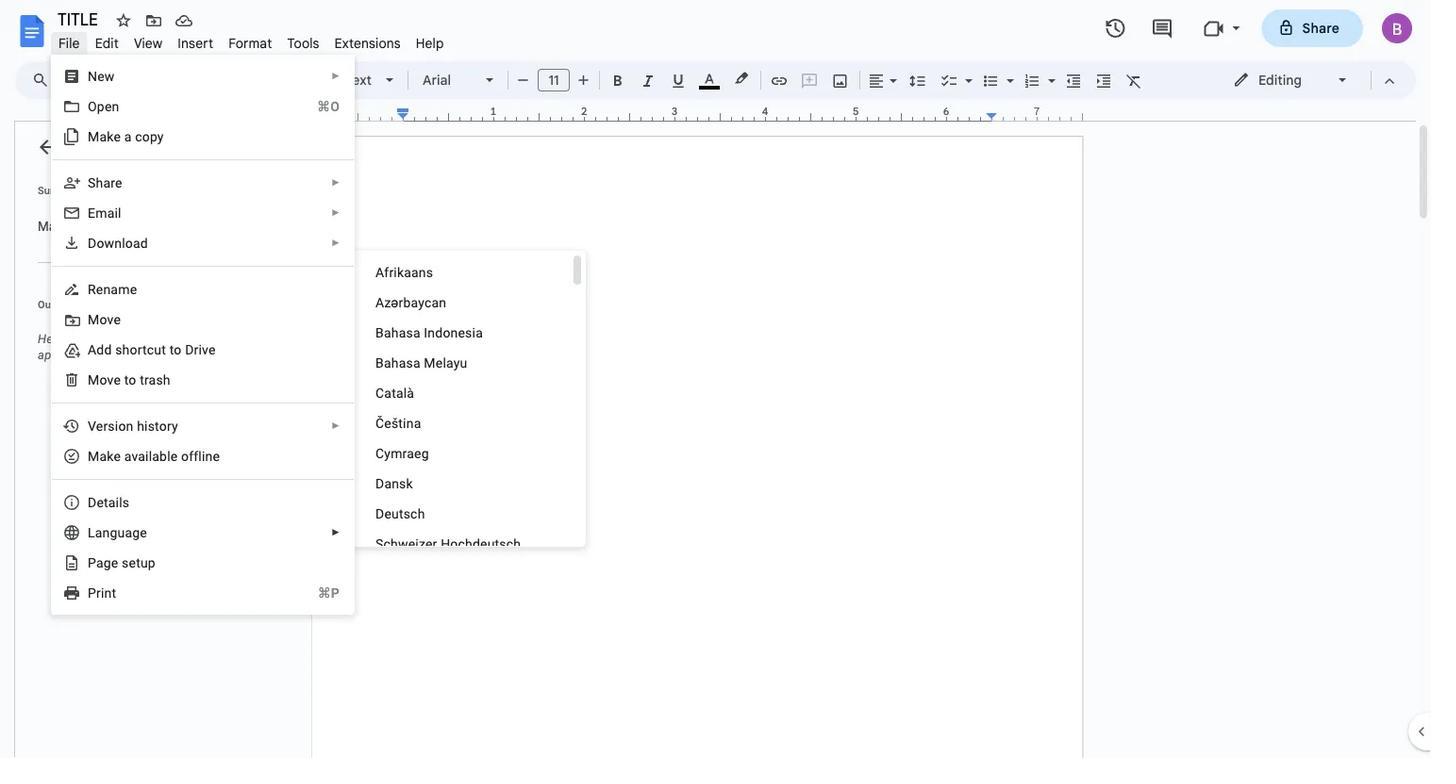 Task type: vqa. For each thing, say whether or not it's contained in the screenshot.


Task type: describe. For each thing, give the bounding box(es) containing it.
open o element
[[88, 99, 125, 114]]

view
[[134, 35, 163, 51]]

tools menu item
[[280, 32, 327, 54]]

share button
[[1262, 9, 1363, 47]]

hochdeutsch
[[441, 536, 521, 552]]

shortcut
[[115, 342, 166, 358]]

add
[[116, 332, 137, 346]]

main toolbar
[[56, 0, 1149, 236]]

čeština
[[376, 416, 421, 431]]

k
[[107, 449, 114, 464]]

add shortcut to drive
[[88, 342, 216, 358]]

available
[[124, 449, 178, 464]]

view menu item
[[126, 32, 170, 54]]

l
[[88, 525, 95, 541]]

text
[[347, 72, 372, 88]]

indonesia
[[424, 325, 483, 341]]

drive
[[185, 342, 216, 358]]

page setup g element
[[88, 555, 161, 571]]

pen
[[97, 99, 119, 114]]

bahasa for bahasa indonesia
[[376, 325, 421, 341]]

version
[[88, 418, 134, 434]]

ma
[[88, 449, 107, 464]]

l anguage
[[88, 525, 147, 541]]

make
[[88, 129, 121, 144]]

a
[[124, 129, 132, 144]]

e mail
[[88, 205, 121, 221]]

afrikaans
[[376, 265, 433, 280]]

extensions menu item
[[327, 32, 408, 54]]

outline
[[38, 299, 71, 310]]

istory
[[144, 418, 178, 434]]

m ove
[[88, 312, 121, 327]]

language l element
[[88, 525, 153, 541]]

rint
[[96, 585, 116, 601]]

► for mail
[[331, 208, 341, 218]]

edit
[[95, 35, 119, 51]]

tools
[[287, 35, 320, 51]]

c
[[135, 129, 142, 144]]

make available offline k element
[[88, 449, 226, 464]]

make a c opy
[[88, 129, 164, 144]]

add shortcut to drive , element
[[88, 342, 221, 358]]

s
[[88, 175, 96, 191]]

version h istory
[[88, 418, 178, 434]]

pa g e setup
[[88, 555, 156, 571]]

document
[[175, 332, 230, 346]]

d ownload
[[88, 235, 148, 251]]

insert
[[178, 35, 213, 51]]

left margin image
[[313, 107, 409, 121]]

⌘p
[[318, 585, 340, 601]]

mode and view toolbar
[[1219, 61, 1405, 99]]

p rint
[[88, 585, 116, 601]]

d
[[88, 235, 97, 251]]

add
[[88, 342, 112, 358]]

appear
[[38, 348, 76, 362]]

summary heading
[[38, 183, 83, 198]]

to inside headings you add to the document will appear here.
[[140, 332, 151, 346]]

► for anguage
[[331, 527, 341, 538]]

ma k e available offline
[[88, 449, 220, 464]]

move m element
[[88, 312, 126, 327]]

the
[[154, 332, 172, 346]]

make a copy c element
[[88, 129, 170, 144]]

Rename text field
[[51, 8, 109, 30]]

move t o trash
[[88, 372, 171, 388]]

deutsch
[[376, 506, 425, 522]]

help menu item
[[408, 32, 452, 54]]

help
[[416, 35, 444, 51]]

t
[[124, 372, 129, 388]]

schweizer hochdeutsch
[[376, 536, 521, 552]]

new n element
[[88, 68, 120, 84]]

move
[[88, 372, 121, 388]]

melayu
[[424, 355, 467, 371]]

Font size field
[[538, 69, 577, 92]]

file
[[59, 35, 80, 51]]

Font size text field
[[539, 69, 569, 92]]

g
[[104, 555, 111, 571]]

hare
[[96, 175, 122, 191]]

print p element
[[88, 585, 122, 601]]

normal text
[[299, 72, 372, 88]]

arial
[[423, 72, 451, 88]]

email e element
[[88, 205, 127, 221]]

Star checkbox
[[110, 8, 137, 34]]

o pen
[[88, 99, 119, 114]]

menu bar inside 'menu bar' banner
[[51, 25, 452, 56]]

will
[[233, 332, 252, 346]]

Menus field
[[24, 67, 65, 93]]

summary
[[38, 184, 83, 196]]

details b element
[[88, 495, 135, 510]]

► for ew
[[331, 71, 341, 82]]



Task type: locate. For each thing, give the bounding box(es) containing it.
e
[[114, 449, 121, 464], [111, 555, 118, 571]]

text color image
[[699, 67, 720, 90]]

0 horizontal spatial to
[[140, 332, 151, 346]]

bahasa melayu
[[376, 355, 467, 371]]

ew
[[97, 68, 115, 84]]

menu containing n
[[25, 0, 355, 759]]

insert image image
[[830, 67, 852, 93]]

edit menu item
[[87, 32, 126, 54]]

0 vertical spatial e
[[114, 449, 121, 464]]

move to trash t element
[[88, 372, 176, 388]]

⌘o
[[317, 99, 340, 114]]

details
[[88, 495, 129, 510]]

1 vertical spatial bahasa
[[376, 355, 421, 371]]

4 ► from the top
[[331, 238, 341, 249]]

format menu item
[[221, 32, 280, 54]]

line & paragraph spacing image
[[907, 67, 929, 93]]

azərbaycan
[[376, 295, 447, 310]]

menu bar containing file
[[51, 25, 452, 56]]

0 vertical spatial bahasa
[[376, 325, 421, 341]]

►
[[331, 71, 341, 82], [331, 177, 341, 188], [331, 208, 341, 218], [331, 238, 341, 249], [331, 421, 341, 432], [331, 527, 341, 538]]

dansk
[[376, 476, 413, 492]]

extensions
[[335, 35, 401, 51]]

headings
[[38, 332, 90, 346]]

bahasa for bahasa melayu
[[376, 355, 421, 371]]

rename r element
[[88, 282, 143, 297]]

e right ma at the left of the page
[[114, 449, 121, 464]]

right margin image
[[987, 107, 1082, 121]]

to inside menu
[[170, 342, 182, 358]]

ename
[[96, 282, 137, 297]]

e for g
[[111, 555, 118, 571]]

to left drive
[[170, 342, 182, 358]]

editing button
[[1220, 66, 1363, 94]]

bahasa indonesia
[[376, 325, 483, 341]]

cymraeg
[[376, 446, 429, 461]]

⌘o element
[[294, 97, 340, 116]]

1 vertical spatial e
[[111, 555, 118, 571]]

share
[[1303, 20, 1340, 36]]

menu containing afrikaans
[[339, 251, 586, 560]]

m
[[88, 312, 99, 327]]

o
[[88, 99, 97, 114]]

2 ► from the top
[[331, 177, 341, 188]]

application
[[0, 0, 1431, 759]]

file menu item
[[51, 32, 87, 54]]

5 ► from the top
[[331, 421, 341, 432]]

bahasa down "azərbaycan"
[[376, 325, 421, 341]]

download d element
[[88, 235, 154, 251]]

highlight color image
[[731, 67, 752, 90]]

2 bahasa from the top
[[376, 355, 421, 371]]

3 ► from the top
[[331, 208, 341, 218]]

6 ► from the top
[[331, 527, 341, 538]]

share s element
[[88, 175, 128, 191]]

e right the pa
[[111, 555, 118, 571]]

normal
[[299, 72, 344, 88]]

headings you add to the document will appear here.
[[38, 332, 252, 362]]

arial option
[[423, 67, 475, 93]]

► for hare
[[331, 177, 341, 188]]

application containing share
[[0, 0, 1431, 759]]

bahasa up català
[[376, 355, 421, 371]]

menu bar
[[51, 25, 452, 56]]

e
[[88, 205, 95, 221]]

1 ► from the top
[[331, 71, 341, 82]]

version history h element
[[88, 418, 184, 434]]

1 bahasa from the top
[[376, 325, 421, 341]]

schweizer
[[376, 536, 437, 552]]

styles list. normal text selected. option
[[299, 67, 375, 93]]

r ename
[[88, 282, 137, 297]]

n
[[88, 68, 97, 84]]

opy
[[142, 129, 164, 144]]

pa
[[88, 555, 104, 571]]

document outline element
[[15, 122, 272, 759]]

e for k
[[114, 449, 121, 464]]

⌘p element
[[295, 584, 340, 603]]

to
[[140, 332, 151, 346], [170, 342, 182, 358]]

► for ownload
[[331, 238, 341, 249]]

n ew
[[88, 68, 115, 84]]

offline
[[181, 449, 220, 464]]

here.
[[79, 348, 107, 362]]

català
[[376, 385, 414, 401]]

ove
[[99, 312, 121, 327]]

p
[[88, 585, 96, 601]]

o
[[129, 372, 136, 388]]

format
[[229, 35, 272, 51]]

menu bar banner
[[0, 0, 1431, 759]]

anguage
[[95, 525, 147, 541]]

trash
[[140, 372, 171, 388]]

you
[[93, 332, 113, 346]]

to left the the
[[140, 332, 151, 346]]

menu
[[25, 0, 355, 759], [339, 251, 586, 560]]

outline heading
[[15, 297, 272, 324]]

mail
[[95, 205, 121, 221]]

s hare
[[88, 175, 122, 191]]

editing
[[1259, 72, 1302, 88]]

1 horizontal spatial to
[[170, 342, 182, 358]]

insert menu item
[[170, 32, 221, 54]]

setup
[[122, 555, 156, 571]]

ownload
[[97, 235, 148, 251]]

r
[[88, 282, 96, 297]]

h
[[137, 418, 144, 434]]

bahasa
[[376, 325, 421, 341], [376, 355, 421, 371]]



